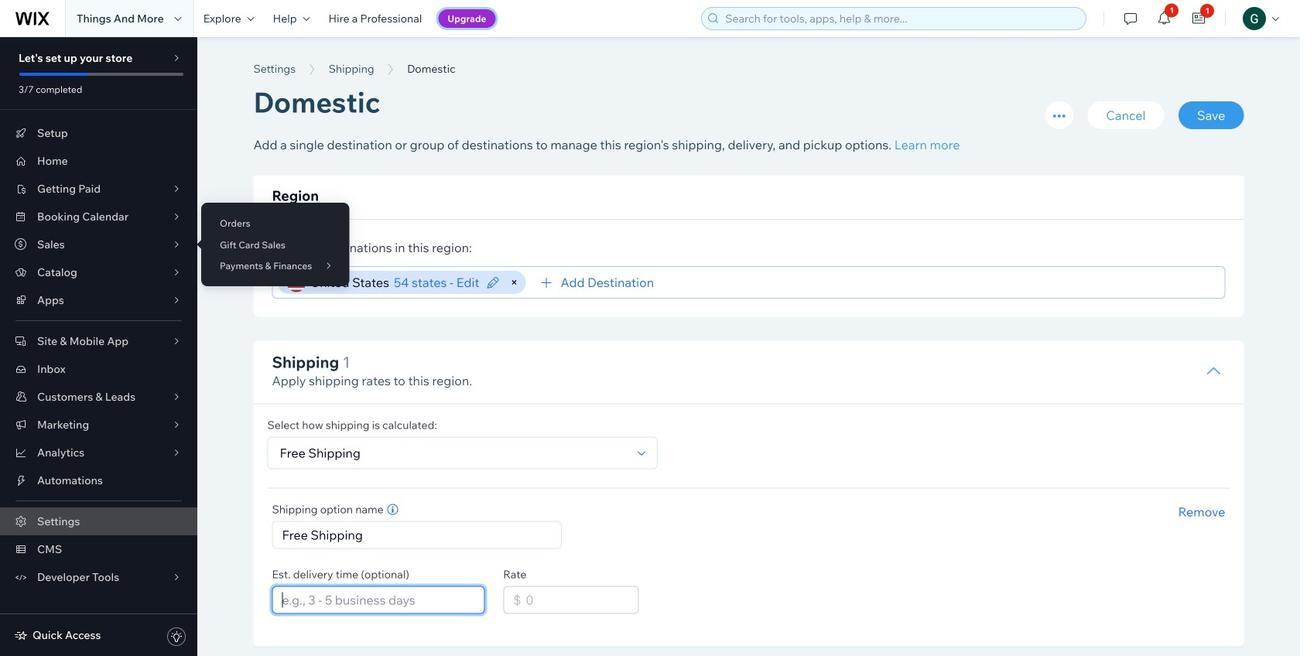 Task type: describe. For each thing, give the bounding box(es) containing it.
arrow up outline image
[[1206, 363, 1222, 379]]



Task type: vqa. For each thing, say whether or not it's contained in the screenshot.
Quick Access
no



Task type: locate. For each thing, give the bounding box(es) containing it.
e.g., 3 - 5 business days field
[[277, 587, 479, 613]]

e.g., Standard Shipping field
[[277, 522, 556, 548]]

0 field
[[521, 587, 633, 613]]

None field
[[659, 267, 1218, 298], [275, 438, 631, 469], [659, 267, 1218, 298], [275, 438, 631, 469]]

Search for tools, apps, help & more... field
[[721, 8, 1081, 29]]

sidebar element
[[0, 37, 197, 656]]



